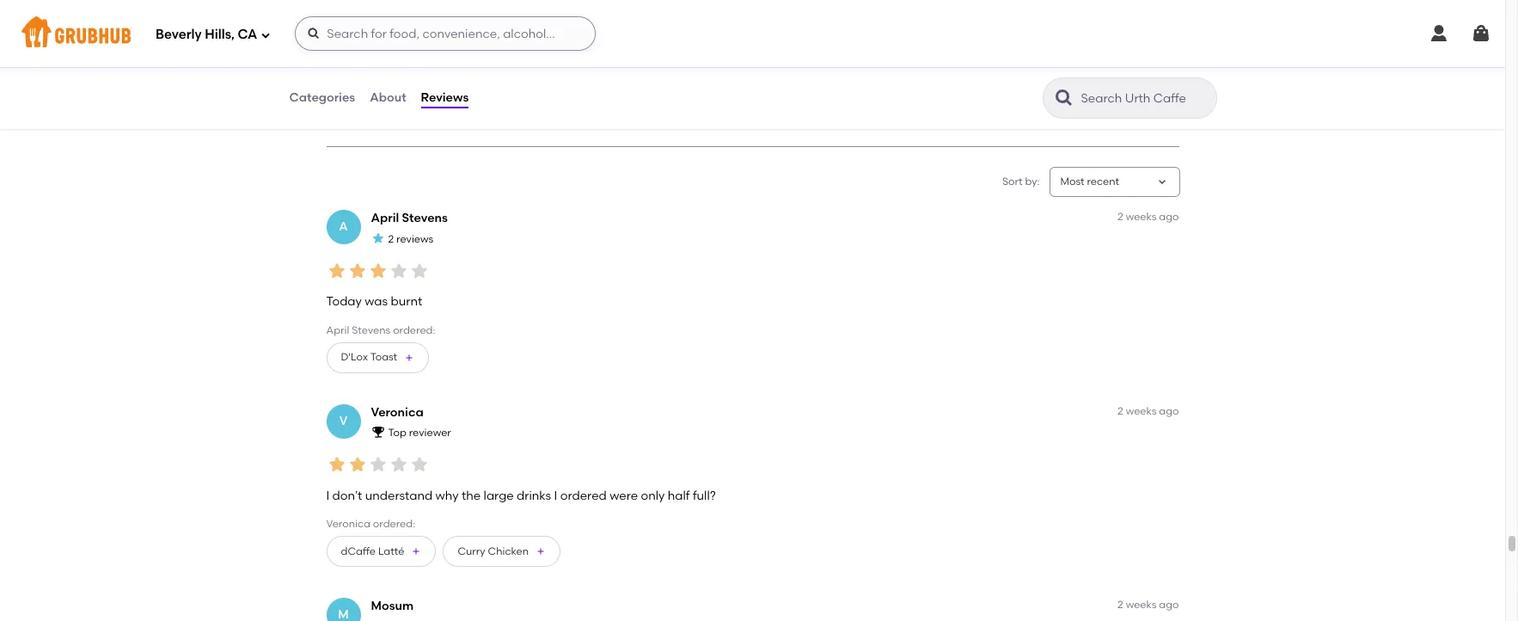 Task type: describe. For each thing, give the bounding box(es) containing it.
d'lox
[[341, 351, 368, 363]]

food
[[367, 90, 390, 102]]

top reviewer
[[388, 427, 451, 439]]

understand
[[365, 488, 433, 503]]

burnt
[[391, 294, 423, 309]]

mosum
[[371, 599, 414, 614]]

dcaffe latté
[[341, 545, 405, 557]]

only
[[641, 488, 665, 503]]

dcaffe latté button
[[326, 536, 436, 567]]

2 weeks ago for i don't understand why the large drinks i ordered were only half full?
[[1118, 405, 1180, 417]]

reviewer
[[409, 427, 451, 439]]

d'lox toast button
[[326, 342, 429, 373]]

plus icon image for d'lox toast
[[404, 352, 415, 363]]

d'lox toast
[[341, 351, 398, 363]]

ca
[[238, 26, 257, 42]]

main navigation navigation
[[0, 0, 1506, 67]]

april stevens ordered:
[[326, 324, 436, 336]]

on
[[418, 90, 433, 102]]

0 horizontal spatial svg image
[[261, 30, 271, 40]]

weeks for today was burnt
[[1126, 211, 1157, 223]]

caret down icon image
[[1156, 175, 1169, 189]]

large
[[484, 488, 514, 503]]

1 i from the left
[[326, 488, 330, 503]]

i don't understand why the large drinks i ordered were only half full?
[[326, 488, 716, 503]]

trophy icon image
[[371, 425, 385, 439]]

hills,
[[205, 26, 235, 42]]

by:
[[1026, 175, 1040, 187]]

april for april stevens
[[371, 211, 399, 226]]

chicken
[[488, 545, 529, 557]]

half
[[668, 488, 690, 503]]

veronica for veronica ordered:
[[326, 518, 371, 530]]

beverly hills, ca
[[156, 26, 257, 42]]

the
[[462, 488, 481, 503]]

top
[[388, 427, 407, 439]]

1 vertical spatial ordered:
[[373, 518, 416, 530]]

ago for today was burnt
[[1160, 211, 1180, 223]]

beverly
[[156, 26, 202, 42]]

84
[[500, 71, 514, 86]]

delivery
[[418, 107, 457, 119]]

sort by:
[[1003, 175, 1040, 187]]

dcaffe
[[341, 545, 376, 557]]

Search for food, convenience, alcohol... search field
[[295, 16, 596, 51]]

2 for april stevens
[[1118, 211, 1124, 223]]

about button
[[369, 67, 407, 129]]

veronica for veronica
[[371, 405, 424, 420]]

3 ago from the top
[[1160, 599, 1180, 611]]

plus icon image for dcaffe latté
[[412, 546, 422, 557]]

2 reviews
[[388, 233, 434, 245]]

2 weeks ago for today was burnt
[[1118, 211, 1180, 223]]

0 vertical spatial ordered:
[[393, 324, 436, 336]]

most
[[1061, 175, 1085, 187]]

today was burnt
[[326, 294, 423, 309]]

was
[[365, 294, 388, 309]]

weeks for i don't understand why the large drinks i ordered were only half full?
[[1126, 405, 1157, 417]]

curry
[[458, 545, 486, 557]]

stevens for april stevens
[[402, 211, 448, 226]]



Task type: vqa. For each thing, say whether or not it's contained in the screenshot.
Basil, in the Mozzarella and Parmesan Cheese, Pizza Sauce, Basil, Dried Oregano
no



Task type: locate. For each thing, give the bounding box(es) containing it.
today
[[326, 294, 362, 309]]

april down 'today' at the top
[[326, 324, 349, 336]]

1 horizontal spatial i
[[554, 488, 558, 503]]

0 horizontal spatial april
[[326, 324, 349, 336]]

i
[[326, 488, 330, 503], [554, 488, 558, 503]]

0 horizontal spatial stevens
[[352, 324, 391, 336]]

1 2 weeks ago from the top
[[1118, 211, 1180, 223]]

plus icon image inside curry chicken button
[[536, 546, 546, 557]]

svg image
[[1430, 23, 1450, 44], [307, 27, 321, 40], [261, 30, 271, 40]]

veronica down don't
[[326, 518, 371, 530]]

veronica up top
[[371, 405, 424, 420]]

don't
[[333, 488, 362, 503]]

svg image left 731
[[307, 27, 321, 40]]

categories
[[289, 90, 355, 105]]

90 on time delivery
[[418, 71, 458, 119]]

about
[[370, 90, 406, 105]]

svg image
[[1472, 23, 1492, 44]]

2 weeks ago
[[1118, 211, 1180, 223], [1118, 405, 1180, 417], [1118, 599, 1180, 611]]

731 ratings
[[337, 40, 397, 55]]

1 vertical spatial veronica
[[326, 518, 371, 530]]

1 vertical spatial 2 weeks ago
[[1118, 405, 1180, 417]]

toast
[[370, 351, 398, 363]]

Sort by: field
[[1061, 175, 1120, 189]]

1 horizontal spatial veronica
[[371, 405, 424, 420]]

april up 2 reviews
[[371, 211, 399, 226]]

1 vertical spatial stevens
[[352, 324, 391, 336]]

0 vertical spatial stevens
[[402, 211, 448, 226]]

0 vertical spatial april
[[371, 211, 399, 226]]

most recent
[[1061, 175, 1120, 187]]

Search Urth Caffe search field
[[1080, 90, 1212, 107]]

plus icon image for curry chicken
[[536, 546, 546, 557]]

i left don't
[[326, 488, 330, 503]]

stevens for april stevens ordered:
[[352, 324, 391, 336]]

curry chicken button
[[443, 536, 561, 567]]

1 horizontal spatial svg image
[[307, 27, 321, 40]]

90
[[418, 71, 433, 86]]

3 2 weeks ago from the top
[[1118, 599, 1180, 611]]

veronica
[[371, 405, 424, 420], [326, 518, 371, 530]]

89
[[337, 71, 351, 86]]

0 vertical spatial ago
[[1160, 211, 1180, 223]]

plus icon image
[[404, 352, 415, 363], [412, 546, 422, 557], [536, 546, 546, 557]]

plus icon image right the chicken
[[536, 546, 546, 557]]

2 2 weeks ago from the top
[[1118, 405, 1180, 417]]

latté
[[378, 545, 405, 557]]

2
[[1118, 211, 1124, 223], [388, 233, 394, 245], [1118, 405, 1124, 417], [1118, 599, 1124, 611]]

2 for mosum
[[1118, 599, 1124, 611]]

2 vertical spatial weeks
[[1126, 599, 1157, 611]]

731
[[337, 40, 354, 55]]

reviews button
[[420, 67, 470, 129]]

svg image left svg image
[[1430, 23, 1450, 44]]

0 vertical spatial weeks
[[1126, 211, 1157, 223]]

april
[[371, 211, 399, 226], [326, 324, 349, 336]]

good
[[337, 90, 365, 102]]

reviews
[[421, 90, 469, 105]]

stevens up d'lox toast
[[352, 324, 391, 336]]

i right drinks
[[554, 488, 558, 503]]

2 vertical spatial ago
[[1160, 599, 1180, 611]]

2 vertical spatial 2 weeks ago
[[1118, 599, 1180, 611]]

svg image right ca
[[261, 30, 271, 40]]

1 vertical spatial ago
[[1160, 405, 1180, 417]]

april stevens
[[371, 211, 448, 226]]

ordered
[[561, 488, 607, 503]]

plus icon image right latté
[[412, 546, 422, 557]]

drinks
[[517, 488, 552, 503]]

v
[[339, 413, 348, 428]]

ordered:
[[393, 324, 436, 336], [373, 518, 416, 530]]

curry chicken
[[458, 545, 529, 557]]

1 weeks from the top
[[1126, 211, 1157, 223]]

2 i from the left
[[554, 488, 558, 503]]

ordered: up latté
[[373, 518, 416, 530]]

3 weeks from the top
[[1126, 599, 1157, 611]]

0 vertical spatial 2 weeks ago
[[1118, 211, 1180, 223]]

sort
[[1003, 175, 1023, 187]]

0 horizontal spatial veronica
[[326, 518, 371, 530]]

were
[[610, 488, 638, 503]]

full?
[[693, 488, 716, 503]]

0 vertical spatial veronica
[[371, 405, 424, 420]]

stevens up reviews
[[402, 211, 448, 226]]

ago
[[1160, 211, 1180, 223], [1160, 405, 1180, 417], [1160, 599, 1180, 611]]

2 horizontal spatial svg image
[[1430, 23, 1450, 44]]

categories button
[[289, 67, 356, 129]]

plus icon image inside dcaffe latté button
[[412, 546, 422, 557]]

star icon image
[[337, 10, 361, 34], [361, 10, 385, 34], [385, 10, 409, 34], [409, 10, 433, 34], [433, 10, 457, 34], [433, 10, 457, 34], [371, 231, 385, 245], [326, 261, 347, 281], [347, 261, 368, 281], [368, 261, 388, 281], [388, 261, 409, 281], [409, 261, 430, 281], [326, 454, 347, 475], [347, 454, 368, 475], [368, 454, 388, 475], [388, 454, 409, 475], [409, 454, 430, 475]]

2 weeks from the top
[[1126, 405, 1157, 417]]

ratings
[[357, 40, 397, 55]]

reviews
[[397, 233, 434, 245]]

1 vertical spatial april
[[326, 324, 349, 336]]

ordered: down burnt
[[393, 324, 436, 336]]

why
[[436, 488, 459, 503]]

1 vertical spatial weeks
[[1126, 405, 1157, 417]]

veronica ordered:
[[326, 518, 416, 530]]

1 horizontal spatial april
[[371, 211, 399, 226]]

2 ago from the top
[[1160, 405, 1180, 417]]

weeks
[[1126, 211, 1157, 223], [1126, 405, 1157, 417], [1126, 599, 1157, 611]]

recent
[[1088, 175, 1120, 187]]

plus icon image right toast
[[404, 352, 415, 363]]

april for april stevens ordered:
[[326, 324, 349, 336]]

plus icon image inside d'lox toast "button"
[[404, 352, 415, 363]]

1 horizontal spatial stevens
[[402, 211, 448, 226]]

2 for veronica
[[1118, 405, 1124, 417]]

search icon image
[[1054, 88, 1075, 108]]

1 ago from the top
[[1160, 211, 1180, 223]]

time
[[436, 90, 458, 102]]

ago for i don't understand why the large drinks i ordered were only half full?
[[1160, 405, 1180, 417]]

89 good food
[[337, 71, 390, 102]]

stevens
[[402, 211, 448, 226], [352, 324, 391, 336]]

a
[[339, 219, 348, 234]]

0 horizontal spatial i
[[326, 488, 330, 503]]



